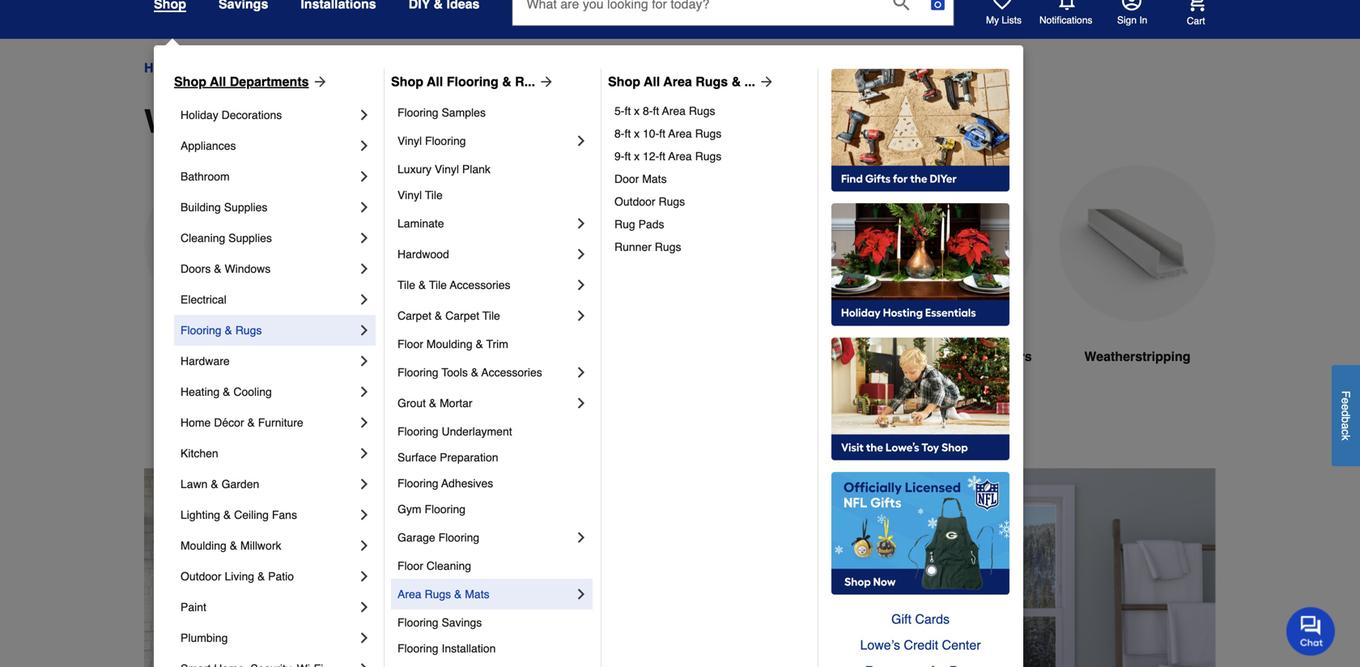 Task type: vqa. For each thing, say whether or not it's contained in the screenshot.
149
no



Task type: describe. For each thing, give the bounding box(es) containing it.
luxury vinyl plank link
[[398, 156, 590, 182]]

my
[[986, 15, 999, 26]]

5-
[[615, 104, 625, 117]]

surface
[[398, 451, 437, 464]]

& left ceiling
[[223, 509, 231, 522]]

1 vertical spatial cleaning
[[427, 560, 471, 573]]

2 carpet from the left
[[446, 309, 480, 322]]

flooring down interior doors
[[398, 366, 439, 379]]

chevron right image for vinyl flooring
[[573, 133, 590, 149]]

& up savings
[[454, 588, 462, 601]]

chevron right image for flooring tools & accessories
[[573, 364, 590, 381]]

surface preparation
[[398, 451, 499, 464]]

savings
[[442, 616, 482, 629]]

home for home décor & furniture
[[181, 416, 211, 429]]

accessories for tile & tile accessories
[[450, 279, 511, 292]]

gift
[[892, 612, 912, 627]]

doors inside interior doors link
[[411, 349, 449, 364]]

& inside "link"
[[247, 416, 255, 429]]

tile up carpet & carpet tile
[[429, 279, 447, 292]]

f e e d b a c k
[[1340, 391, 1353, 441]]

tile down hardwood
[[398, 279, 416, 292]]

tools
[[442, 366, 468, 379]]

& left millwork
[[230, 539, 237, 552]]

a
[[1340, 423, 1353, 429]]

garage flooring
[[398, 531, 480, 544]]

accessories for flooring tools & accessories
[[482, 366, 542, 379]]

Search Query text field
[[513, 0, 881, 25]]

millwork
[[240, 539, 281, 552]]

chevron right image for tile & tile accessories
[[573, 277, 590, 293]]

outdoor rugs link
[[615, 190, 807, 213]]

all for flooring
[[427, 74, 443, 89]]

chevron right image for laminate
[[573, 215, 590, 232]]

garage for garage doors & openers
[[877, 349, 922, 364]]

flooring installation link
[[398, 636, 590, 662]]

area for 10-
[[669, 127, 692, 140]]

my lists
[[986, 15, 1022, 26]]

lowe's home improvement cart image
[[1187, 0, 1207, 11]]

k
[[1340, 435, 1353, 441]]

lawn
[[181, 478, 208, 491]]

1 vertical spatial vinyl
[[435, 163, 459, 176]]

chevron right image for flooring & rugs
[[356, 322, 373, 339]]

flooring up the luxury vinyl plank at the left
[[425, 134, 466, 147]]

shop for shop all departments
[[174, 74, 207, 89]]

2 e from the top
[[1340, 404, 1353, 410]]

home décor & furniture
[[181, 416, 303, 429]]

doors up luxury
[[327, 103, 421, 140]]

vinyl tile
[[398, 189, 443, 202]]

installation
[[442, 642, 496, 655]]

décor
[[214, 416, 244, 429]]

laminate
[[398, 217, 444, 230]]

lawn & garden
[[181, 478, 259, 491]]

tile & tile accessories
[[398, 279, 511, 292]]

all for area
[[644, 74, 660, 89]]

& inside "link"
[[429, 397, 437, 410]]

sign in
[[1118, 15, 1148, 26]]

exterior
[[178, 349, 227, 364]]

supplies for cleaning supplies
[[229, 232, 272, 245]]

x for 8-
[[634, 104, 640, 117]]

lowe's credit center
[[860, 638, 981, 653]]

all for departments
[[210, 74, 226, 89]]

chevron right image for electrical
[[356, 292, 373, 308]]

area up 5-ft x 8-ft area rugs
[[664, 74, 692, 89]]

flooring up surface at the left bottom of the page
[[398, 425, 439, 438]]

chevron right image for hardware
[[356, 353, 373, 369]]

chevron right image for grout & mortar
[[573, 395, 590, 411]]

flooring down area rugs & mats
[[398, 616, 439, 629]]

chevron right image for carpet & carpet tile
[[573, 308, 590, 324]]

chevron right image for kitchen
[[356, 445, 373, 462]]

lighting & ceiling fans
[[181, 509, 297, 522]]

doors inside "garage doors & openers" link
[[926, 349, 963, 364]]

carpet & carpet tile link
[[398, 300, 573, 331]]

rugs down pads
[[655, 241, 682, 253]]

gym
[[398, 503, 422, 516]]

doors & windows
[[181, 262, 271, 275]]

heating & cooling link
[[181, 377, 356, 407]]

door mats link
[[615, 168, 807, 190]]

sign in button
[[1118, 0, 1148, 27]]

cleaning supplies
[[181, 232, 272, 245]]

ft down 5-ft x 8-ft area rugs
[[659, 127, 666, 140]]

1 e from the top
[[1340, 398, 1353, 404]]

shop all flooring & r...
[[391, 74, 535, 89]]

a white three-panel, craftsman-style, prehung interior door with doorframe and hinges. image
[[327, 165, 484, 322]]

ft down 8-ft x 10-ft area rugs
[[659, 150, 666, 163]]

flooring savings link
[[398, 610, 590, 636]]

lowe's home improvement lists image
[[993, 0, 1012, 11]]

fans
[[272, 509, 297, 522]]

flooring up samples
[[447, 74, 499, 89]]

adhesives
[[441, 477, 493, 490]]

0 vertical spatial windows & doors
[[194, 60, 297, 75]]

a black double-hung window with six panes. image
[[510, 165, 667, 322]]

tile up floor moulding & trim link
[[483, 309, 500, 322]]

0 horizontal spatial moulding
[[181, 539, 227, 552]]

door
[[615, 173, 639, 185]]

floor moulding & trim
[[398, 338, 509, 351]]

area for 8-
[[662, 104, 686, 117]]

& right "tools"
[[471, 366, 479, 379]]

chevron right image for area rugs & mats
[[573, 586, 590, 603]]

chevron right image for building supplies
[[356, 199, 373, 215]]

x for 12-
[[634, 150, 640, 163]]

grout
[[398, 397, 426, 410]]

flooring savings
[[398, 616, 482, 629]]

& up floor moulding & trim
[[435, 309, 442, 322]]

ft up door
[[625, 150, 631, 163]]

8-ft x 10-ft area rugs
[[615, 127, 722, 140]]

chevron right image for hardwood
[[573, 246, 590, 262]]

1 vertical spatial 8-
[[615, 127, 625, 140]]

garage doors & openers
[[877, 349, 1032, 364]]

runner
[[615, 241, 652, 253]]

vinyl for vinyl tile
[[398, 189, 422, 202]]

shop all departments
[[174, 74, 309, 89]]

decorations
[[222, 109, 282, 121]]

officially licensed n f l gifts. shop now. image
[[832, 472, 1010, 595]]

garage doors & openers link
[[876, 165, 1033, 405]]

hardwood link
[[398, 239, 573, 270]]

arrow right image for shop all flooring & r...
[[535, 74, 555, 90]]

flooring inside 'link'
[[439, 531, 480, 544]]

cart
[[1187, 15, 1206, 27]]

ft up 10-
[[653, 104, 659, 117]]

center
[[942, 638, 981, 653]]

search image
[[894, 0, 910, 11]]

living
[[225, 570, 254, 583]]

& left "patio"
[[257, 570, 265, 583]]

rug
[[615, 218, 636, 231]]

bathroom link
[[181, 161, 356, 192]]

rugs up "hardware" link
[[235, 324, 262, 337]]

visit the lowe's toy shop. image
[[832, 338, 1010, 461]]

doors & windows link
[[181, 253, 356, 284]]

appliances link
[[181, 130, 356, 161]]

chevron right image for plumbing
[[356, 630, 373, 646]]

arrow right image
[[756, 74, 775, 90]]

flooring samples
[[398, 106, 486, 119]]

10-
[[643, 127, 659, 140]]

heating & cooling
[[181, 386, 272, 398]]

plumbing link
[[181, 623, 356, 654]]

hardware
[[181, 355, 230, 368]]

doors inside exterior doors link
[[230, 349, 268, 364]]

cards
[[915, 612, 950, 627]]

windows link
[[510, 165, 667, 405]]

mortar
[[440, 397, 473, 410]]

home for home
[[144, 60, 180, 75]]

outdoor living & patio link
[[181, 561, 356, 592]]

1 vertical spatial windows & doors
[[144, 103, 421, 140]]

carpet & carpet tile
[[398, 309, 500, 322]]

ft up 9-
[[625, 104, 631, 117]]

credit
[[904, 638, 939, 653]]

runner rugs link
[[615, 236, 807, 258]]

lowe's
[[860, 638, 901, 653]]

flooring up the vinyl flooring
[[398, 106, 439, 119]]

chevron right image for doors & windows
[[356, 261, 373, 277]]

paint link
[[181, 592, 356, 623]]

doors inside windows & doors link
[[263, 60, 297, 75]]

& left openers
[[967, 349, 976, 364]]

vinyl tile link
[[398, 182, 590, 208]]

ceiling
[[234, 509, 269, 522]]

laminate link
[[398, 208, 573, 239]]

lighting
[[181, 509, 220, 522]]

lowe's credit center link
[[832, 633, 1010, 658]]

flooring & rugs link
[[181, 315, 356, 346]]

lists
[[1002, 15, 1022, 26]]



Task type: locate. For each thing, give the bounding box(es) containing it.
& right "lawn"
[[211, 478, 218, 491]]

...
[[745, 74, 756, 89]]

1 carpet from the left
[[398, 309, 432, 322]]

outdoor for outdoor rugs
[[615, 195, 656, 208]]

& down the cleaning supplies
[[214, 262, 222, 275]]

home inside "link"
[[181, 416, 211, 429]]

chevron right image for lighting & ceiling fans
[[356, 507, 373, 523]]

floor down garage flooring
[[398, 560, 423, 573]]

0 horizontal spatial all
[[210, 74, 226, 89]]

doors inside doors & windows link
[[181, 262, 211, 275]]

e up the d on the bottom of the page
[[1340, 398, 1353, 404]]

1 shop from the left
[[174, 74, 207, 89]]

paint
[[181, 601, 206, 614]]

chevron right image for moulding & millwork
[[356, 538, 373, 554]]

area
[[664, 74, 692, 89], [662, 104, 686, 117], [669, 127, 692, 140], [669, 150, 692, 163], [398, 588, 422, 601]]

1 horizontal spatial carpet
[[446, 309, 480, 322]]

x left 10-
[[634, 127, 640, 140]]

x for 10-
[[634, 127, 640, 140]]

3 shop from the left
[[608, 74, 641, 89]]

vinyl up luxury
[[398, 134, 422, 147]]

1 horizontal spatial mats
[[642, 173, 667, 185]]

2 horizontal spatial all
[[644, 74, 660, 89]]

accessories inside tile & tile accessories 'link'
[[450, 279, 511, 292]]

x left 12-
[[634, 150, 640, 163]]

floor down carpet & carpet tile
[[398, 338, 423, 351]]

2 horizontal spatial shop
[[608, 74, 641, 89]]

windows & doors up decorations
[[194, 60, 297, 75]]

floor cleaning
[[398, 560, 471, 573]]

chat invite button image
[[1287, 607, 1336, 656]]

1 horizontal spatial outdoor
[[615, 195, 656, 208]]

f e e d b a c k button
[[1332, 365, 1361, 466]]

vinyl inside "link"
[[398, 189, 422, 202]]

gift cards link
[[832, 607, 1010, 633]]

a barn door with a brown frame, three frosted glass panels, black hardware and a black track. image
[[693, 165, 850, 322]]

supplies inside 'link'
[[229, 232, 272, 245]]

underlayment
[[442, 425, 512, 438]]

1 horizontal spatial all
[[427, 74, 443, 89]]

windows & doors down departments
[[144, 103, 421, 140]]

lawn & garden link
[[181, 469, 356, 500]]

door mats
[[615, 173, 667, 185]]

shop
[[174, 74, 207, 89], [391, 74, 424, 89], [608, 74, 641, 89]]

0 horizontal spatial 8-
[[615, 127, 625, 140]]

rugs
[[696, 74, 728, 89], [689, 104, 716, 117], [695, 127, 722, 140], [695, 150, 722, 163], [659, 195, 685, 208], [655, 241, 682, 253], [235, 324, 262, 337], [425, 588, 451, 601]]

heating
[[181, 386, 220, 398]]

cleaning up area rugs & mats
[[427, 560, 471, 573]]

chevron right image for cleaning supplies
[[356, 230, 373, 246]]

3 x from the top
[[634, 150, 640, 163]]

flooring down surface at the left bottom of the page
[[398, 477, 439, 490]]

area down floor cleaning
[[398, 588, 422, 601]]

1 vertical spatial garage
[[398, 531, 435, 544]]

0 vertical spatial supplies
[[224, 201, 268, 214]]

d
[[1340, 410, 1353, 417]]

1 horizontal spatial arrow right image
[[535, 74, 555, 90]]

& right décor
[[247, 416, 255, 429]]

area for 12-
[[669, 150, 692, 163]]

2 x from the top
[[634, 127, 640, 140]]

shop up holiday
[[174, 74, 207, 89]]

9-ft x 12-ft area rugs link
[[615, 145, 807, 168]]

0 horizontal spatial arrow right image
[[309, 74, 328, 90]]

arrow right image inside shop all flooring & r... link
[[535, 74, 555, 90]]

f
[[1340, 391, 1353, 398]]

arrow right image inside shop all departments link
[[309, 74, 328, 90]]

chevron right image for outdoor living & patio
[[356, 569, 373, 585]]

8-ft x 10-ft area rugs link
[[615, 122, 807, 145]]

outdoor for outdoor living & patio
[[181, 570, 222, 583]]

hardware link
[[181, 346, 356, 377]]

arrow right image up 'holiday decorations' link
[[309, 74, 328, 90]]

holiday
[[181, 109, 218, 121]]

arrow right image for shop all departments
[[309, 74, 328, 90]]

1 horizontal spatial shop
[[391, 74, 424, 89]]

all up the flooring samples
[[427, 74, 443, 89]]

supplies for building supplies
[[224, 201, 268, 214]]

1 vertical spatial x
[[634, 127, 640, 140]]

5-ft x 8-ft area rugs
[[615, 104, 716, 117]]

outdoor living & patio
[[181, 570, 294, 583]]

0 vertical spatial vinyl
[[398, 134, 422, 147]]

carpet up floor moulding & trim
[[446, 309, 480, 322]]

ft left 10-
[[625, 127, 631, 140]]

garage
[[877, 349, 922, 364], [398, 531, 435, 544]]

garage inside 'link'
[[398, 531, 435, 544]]

&
[[251, 60, 259, 75], [502, 74, 512, 89], [732, 74, 741, 89], [295, 103, 318, 140], [214, 262, 222, 275], [419, 279, 426, 292], [435, 309, 442, 322], [225, 324, 232, 337], [476, 338, 483, 351], [967, 349, 976, 364], [471, 366, 479, 379], [223, 386, 230, 398], [429, 397, 437, 410], [247, 416, 255, 429], [211, 478, 218, 491], [223, 509, 231, 522], [230, 539, 237, 552], [257, 570, 265, 583], [454, 588, 462, 601]]

& left trim at the left
[[476, 338, 483, 351]]

rugs up "flooring savings"
[[425, 588, 451, 601]]

2 all from the left
[[427, 74, 443, 89]]

chevron right image for appliances
[[356, 138, 373, 154]]

5-ft x 8-ft area rugs link
[[615, 100, 807, 122]]

arrow right image
[[309, 74, 328, 90], [535, 74, 555, 90]]

& left ...
[[732, 74, 741, 89]]

carpet
[[398, 309, 432, 322], [446, 309, 480, 322]]

chevron right image for garage flooring
[[573, 530, 590, 546]]

cleaning down building
[[181, 232, 225, 245]]

chevron right image for home décor & furniture
[[356, 415, 373, 431]]

my lists link
[[986, 0, 1022, 27]]

chevron right image for paint
[[356, 599, 373, 616]]

1 vertical spatial supplies
[[229, 232, 272, 245]]

doors up 'holiday decorations' link
[[263, 60, 297, 75]]

weatherstripping
[[1085, 349, 1191, 364]]

2 vertical spatial vinyl
[[398, 189, 422, 202]]

accessories down trim at the left
[[482, 366, 542, 379]]

0 horizontal spatial home
[[144, 60, 180, 75]]

1 vertical spatial mats
[[465, 588, 490, 601]]

moulding down carpet & carpet tile
[[427, 338, 473, 351]]

exterior doors link
[[144, 165, 301, 405]]

8- down 5-
[[615, 127, 625, 140]]

shop all flooring & r... link
[[391, 72, 555, 92]]

flooring samples link
[[398, 100, 590, 126]]

1 all from the left
[[210, 74, 226, 89]]

1 vertical spatial home
[[181, 416, 211, 429]]

& left r...
[[502, 74, 512, 89]]

1 floor from the top
[[398, 338, 423, 351]]

x right 5-
[[634, 104, 640, 117]]

1 horizontal spatial home
[[181, 416, 211, 429]]

doors up electrical
[[181, 262, 211, 275]]

0 vertical spatial mats
[[642, 173, 667, 185]]

2 arrow right image from the left
[[535, 74, 555, 90]]

0 horizontal spatial carpet
[[398, 309, 432, 322]]

supplies up the cleaning supplies
[[224, 201, 268, 214]]

supplies up doors & windows link
[[229, 232, 272, 245]]

shop up 5-
[[608, 74, 641, 89]]

appliances
[[181, 139, 236, 152]]

vinyl flooring link
[[398, 126, 573, 156]]

pads
[[639, 218, 664, 231]]

moulding & millwork link
[[181, 530, 356, 561]]

1 horizontal spatial garage
[[877, 349, 922, 364]]

in
[[1140, 15, 1148, 26]]

flooring down "flooring savings"
[[398, 642, 439, 655]]

a blue six-lite, two-panel, shaker-style exterior door. image
[[144, 165, 301, 322]]

moulding
[[427, 338, 473, 351], [181, 539, 227, 552]]

electrical
[[181, 293, 227, 306]]

3 all from the left
[[644, 74, 660, 89]]

1 arrow right image from the left
[[309, 74, 328, 90]]

vinyl left plank
[[435, 163, 459, 176]]

ft
[[625, 104, 631, 117], [653, 104, 659, 117], [625, 127, 631, 140], [659, 127, 666, 140], [625, 150, 631, 163], [659, 150, 666, 163]]

vinyl for vinyl flooring
[[398, 134, 422, 147]]

1 horizontal spatial moulding
[[427, 338, 473, 351]]

accessories inside flooring tools & accessories link
[[482, 366, 542, 379]]

None search field
[[512, 0, 954, 41]]

area up 9-ft x 12-ft area rugs
[[669, 127, 692, 140]]

0 vertical spatial floor
[[398, 338, 423, 351]]

0 horizontal spatial mats
[[465, 588, 490, 601]]

0 vertical spatial garage
[[877, 349, 922, 364]]

luxury
[[398, 163, 432, 176]]

advertisement region
[[144, 469, 1216, 667]]

flooring up exterior
[[181, 324, 222, 337]]

luxury vinyl plank
[[398, 163, 491, 176]]

c
[[1340, 429, 1353, 435]]

home link
[[144, 58, 180, 78]]

0 vertical spatial 8-
[[643, 104, 653, 117]]

carpet up interior doors
[[398, 309, 432, 322]]

arrow right image up flooring samples link
[[535, 74, 555, 90]]

shop up the flooring samples
[[391, 74, 424, 89]]

find gifts for the diyer. image
[[832, 69, 1010, 192]]

cleaning
[[181, 232, 225, 245], [427, 560, 471, 573]]

1 vertical spatial floor
[[398, 560, 423, 573]]

samples
[[442, 106, 486, 119]]

home décor & furniture link
[[181, 407, 356, 438]]

e up the b
[[1340, 404, 1353, 410]]

0 horizontal spatial cleaning
[[181, 232, 225, 245]]

& up exterior doors
[[225, 324, 232, 337]]

outdoor up the rug pads at the top of the page
[[615, 195, 656, 208]]

home
[[144, 60, 180, 75], [181, 416, 211, 429]]

floor for floor moulding & trim
[[398, 338, 423, 351]]

patio
[[268, 570, 294, 583]]

shop all area rugs & ...
[[608, 74, 756, 89]]

flooring tools & accessories link
[[398, 357, 573, 388]]

8- up 10-
[[643, 104, 653, 117]]

area down 8-ft x 10-ft area rugs
[[669, 150, 692, 163]]

2 floor from the top
[[398, 560, 423, 573]]

chevron right image
[[573, 133, 590, 149], [356, 138, 373, 154], [356, 168, 373, 185], [356, 199, 373, 215], [356, 230, 373, 246], [573, 246, 590, 262], [356, 261, 373, 277], [356, 292, 373, 308], [356, 353, 373, 369], [573, 364, 590, 381], [356, 445, 373, 462], [356, 476, 373, 492], [356, 507, 373, 523], [356, 630, 373, 646], [356, 661, 373, 667]]

all up 5-ft x 8-ft area rugs
[[644, 74, 660, 89]]

lighting & ceiling fans link
[[181, 500, 356, 530]]

trim
[[486, 338, 509, 351]]

surface preparation link
[[398, 445, 590, 471]]

2 shop from the left
[[391, 74, 424, 89]]

preparation
[[440, 451, 499, 464]]

mats
[[642, 173, 667, 185], [465, 588, 490, 601]]

doors down flooring & rugs link
[[230, 349, 268, 364]]

rugs up 9-ft x 12-ft area rugs link on the top of the page
[[695, 127, 722, 140]]

& down departments
[[295, 103, 318, 140]]

lowe's home improvement account image
[[1123, 0, 1142, 11]]

mats down 12-
[[642, 173, 667, 185]]

rugs up pads
[[659, 195, 685, 208]]

doors up "tools"
[[411, 349, 449, 364]]

0 horizontal spatial garage
[[398, 531, 435, 544]]

9-ft x 12-ft area rugs
[[615, 150, 722, 163]]

rug pads
[[615, 218, 664, 231]]

0 vertical spatial cleaning
[[181, 232, 225, 245]]

mats up savings
[[465, 588, 490, 601]]

holiday hosting essentials. image
[[832, 203, 1010, 326]]

chevron right image for heating & cooling
[[356, 384, 373, 400]]

gym flooring link
[[398, 496, 590, 522]]

flooring up floor cleaning
[[439, 531, 480, 544]]

flooring installation
[[398, 642, 496, 655]]

& inside 'link'
[[419, 279, 426, 292]]

hardwood
[[398, 248, 449, 261]]

8-
[[643, 104, 653, 117], [615, 127, 625, 140]]

doors left openers
[[926, 349, 963, 364]]

floor for floor cleaning
[[398, 560, 423, 573]]

rugs up 5-ft x 8-ft area rugs link
[[696, 74, 728, 89]]

garage for garage flooring
[[398, 531, 435, 544]]

kitchen
[[181, 447, 218, 460]]

a blue chamberlain garage door opener with two white light panels. image
[[876, 165, 1033, 322]]

moulding & millwork
[[181, 539, 281, 552]]

0 vertical spatial outdoor
[[615, 195, 656, 208]]

tile inside "link"
[[425, 189, 443, 202]]

camera image
[[930, 0, 946, 12]]

flooring adhesives
[[398, 477, 493, 490]]

tile down the luxury vinyl plank at the left
[[425, 189, 443, 202]]

& left cooling
[[223, 386, 230, 398]]

moulding down lighting
[[181, 539, 227, 552]]

flooring adhesives link
[[398, 471, 590, 496]]

flooring & rugs
[[181, 324, 262, 337]]

0 vertical spatial x
[[634, 104, 640, 117]]

chevron right image for lawn & garden
[[356, 476, 373, 492]]

gift cards
[[892, 612, 950, 627]]

1 vertical spatial accessories
[[482, 366, 542, 379]]

shop all area rugs & ... link
[[608, 72, 775, 92]]

& down hardwood
[[419, 279, 426, 292]]

1 horizontal spatial 8-
[[643, 104, 653, 117]]

cleaning inside 'link'
[[181, 232, 225, 245]]

lowe's home improvement notification center image
[[1058, 0, 1077, 11]]

holiday decorations
[[181, 109, 282, 121]]

0 horizontal spatial shop
[[174, 74, 207, 89]]

plumbing
[[181, 632, 228, 645]]

accessories down hardwood link
[[450, 279, 511, 292]]

flooring
[[447, 74, 499, 89], [398, 106, 439, 119], [425, 134, 466, 147], [181, 324, 222, 337], [398, 366, 439, 379], [398, 425, 439, 438], [398, 477, 439, 490], [425, 503, 466, 516], [439, 531, 480, 544], [398, 616, 439, 629], [398, 642, 439, 655]]

exterior doors
[[178, 349, 268, 364]]

floor moulding & trim link
[[398, 331, 590, 357]]

interior
[[363, 349, 408, 364]]

interior doors link
[[327, 165, 484, 405]]

& right grout
[[429, 397, 437, 410]]

shop for shop all flooring & r...
[[391, 74, 424, 89]]

0 vertical spatial moulding
[[427, 338, 473, 351]]

vinyl down luxury
[[398, 189, 422, 202]]

1 vertical spatial moulding
[[181, 539, 227, 552]]

shop for shop all area rugs & ...
[[608, 74, 641, 89]]

rugs up 8-ft x 10-ft area rugs link
[[689, 104, 716, 117]]

electrical link
[[181, 284, 356, 315]]

rugs up door mats link
[[695, 150, 722, 163]]

1 horizontal spatial cleaning
[[427, 560, 471, 573]]

chevron right image for holiday decorations
[[356, 107, 373, 123]]

flooring down the flooring adhesives
[[425, 503, 466, 516]]

outdoor up paint
[[181, 570, 222, 583]]

0 horizontal spatial outdoor
[[181, 570, 222, 583]]

windows
[[194, 60, 247, 75], [144, 103, 286, 140], [225, 262, 271, 275], [560, 349, 617, 364]]

& up decorations
[[251, 60, 259, 75]]

chevron right image
[[356, 107, 373, 123], [573, 215, 590, 232], [573, 277, 590, 293], [573, 308, 590, 324], [356, 322, 373, 339], [356, 384, 373, 400], [573, 395, 590, 411], [356, 415, 373, 431], [573, 530, 590, 546], [356, 538, 373, 554], [356, 569, 373, 585], [573, 586, 590, 603], [356, 599, 373, 616]]

garage flooring link
[[398, 522, 573, 553]]

a piece of white weatherstripping. image
[[1059, 165, 1216, 322]]

2 vertical spatial x
[[634, 150, 640, 163]]

area up 8-ft x 10-ft area rugs
[[662, 104, 686, 117]]

0 vertical spatial home
[[144, 60, 180, 75]]

holiday decorations link
[[181, 100, 356, 130]]

openers
[[980, 349, 1032, 364]]

chevron right image for bathroom
[[356, 168, 373, 185]]

all up holiday decorations
[[210, 74, 226, 89]]

1 x from the top
[[634, 104, 640, 117]]

0 vertical spatial accessories
[[450, 279, 511, 292]]

flooring underlayment
[[398, 425, 512, 438]]

1 vertical spatial outdoor
[[181, 570, 222, 583]]



